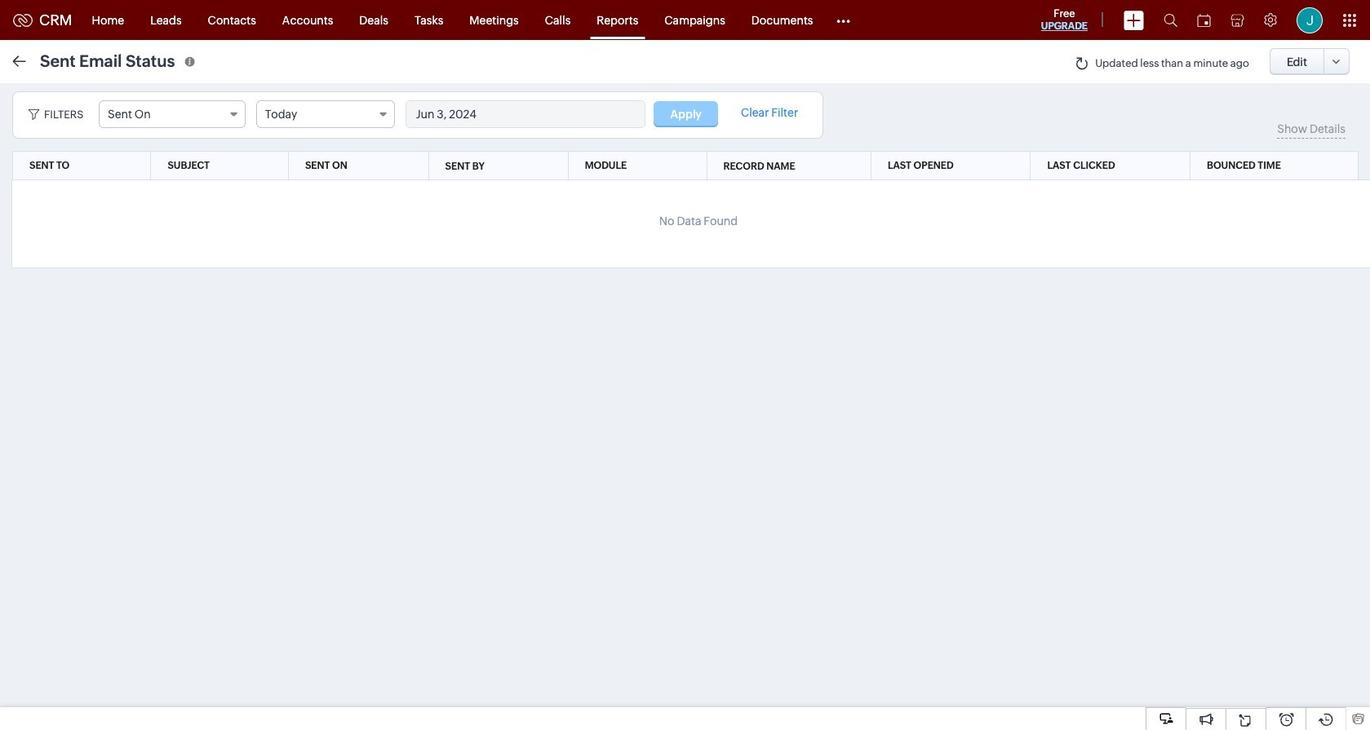 Task type: describe. For each thing, give the bounding box(es) containing it.
profile image
[[1297, 7, 1323, 33]]

profile element
[[1287, 0, 1333, 40]]

calendar image
[[1198, 13, 1211, 27]]

logo image
[[13, 13, 33, 27]]



Task type: vqa. For each thing, say whether or not it's contained in the screenshot.
field
yes



Task type: locate. For each thing, give the bounding box(es) containing it.
search image
[[1164, 13, 1178, 27]]

Other Modules field
[[826, 7, 862, 33]]

search element
[[1154, 0, 1188, 40]]

create menu element
[[1114, 0, 1154, 40]]

None field
[[99, 100, 246, 128], [256, 100, 395, 128], [99, 100, 246, 128], [256, 100, 395, 128]]

None text field
[[406, 101, 645, 127]]

create menu image
[[1124, 10, 1144, 30]]



